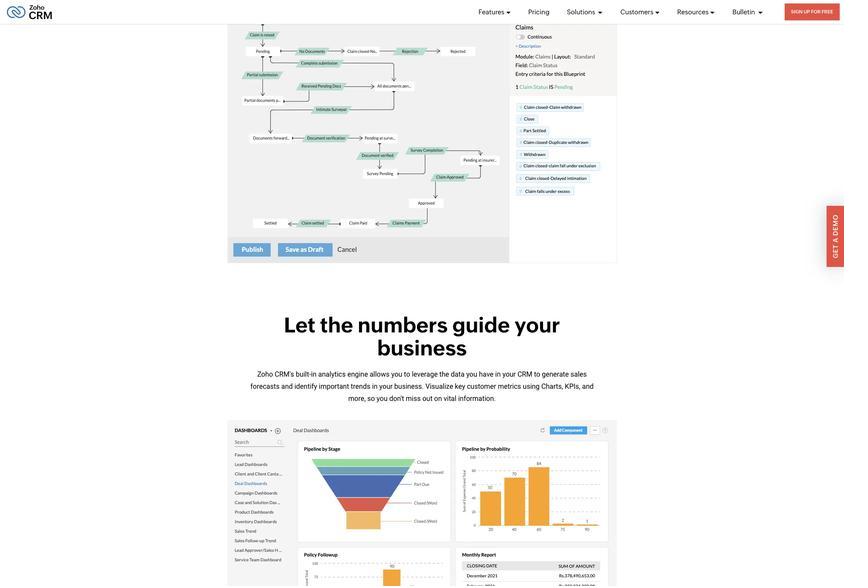 Task type: describe. For each thing, give the bounding box(es) containing it.
let the numbers guide your business
[[284, 313, 561, 360]]

get a demo link
[[828, 206, 845, 267]]

features link
[[479, 0, 511, 24]]

trends
[[351, 382, 371, 390]]

zoho crm's built-in analytics engine allows you to leverage the data you have in your crm to generate sales forecasts and identify important trends in your business. visualize key customer metrics using charts, kpis, and more, so you don't miss out on vital information.
[[251, 370, 594, 403]]

bulletin
[[733, 8, 757, 15]]

crm's built-
[[275, 370, 311, 378]]

kpis,
[[565, 382, 581, 390]]

metrics using
[[498, 382, 540, 390]]

0 horizontal spatial you
[[377, 394, 388, 403]]

your inside the let the numbers guide your business
[[515, 313, 561, 337]]

make data driven decisions with crm software for insurance agents image
[[227, 420, 618, 586]]

on
[[435, 394, 442, 403]]

2 and from the left
[[583, 382, 594, 390]]

business. visualize
[[395, 382, 454, 390]]

forecasts
[[251, 382, 280, 390]]

miss
[[406, 394, 421, 403]]

up
[[804, 9, 811, 14]]

sign up for free link
[[785, 3, 841, 20]]

have
[[480, 370, 494, 378]]

don't
[[390, 394, 405, 403]]

information.
[[459, 394, 496, 403]]

free
[[823, 9, 834, 14]]

2 vertical spatial your
[[380, 382, 393, 390]]

key
[[455, 382, 466, 390]]

so
[[368, 394, 375, 403]]

resources
[[678, 8, 709, 15]]

customer
[[467, 382, 497, 390]]

0 vertical spatial you
[[467, 370, 478, 378]]

pricing
[[529, 8, 550, 15]]



Task type: vqa. For each thing, say whether or not it's contained in the screenshot.
Customers link
no



Task type: locate. For each thing, give the bounding box(es) containing it.
0 vertical spatial your
[[515, 313, 561, 337]]

to left leverage
[[404, 370, 411, 378]]

0 vertical spatial the
[[320, 313, 354, 337]]

and down crm's built-
[[282, 382, 293, 390]]

0 horizontal spatial in
[[311, 370, 317, 378]]

0 horizontal spatial the
[[320, 313, 354, 337]]

you right so
[[377, 394, 388, 403]]

the inside zoho crm's built-in analytics engine allows you to leverage the data you have in your crm to generate sales forecasts and identify important trends in your business. visualize key customer metrics using charts, kpis, and more, so you don't miss out on vital information.
[[440, 370, 450, 378]]

crm
[[518, 370, 533, 378]]

you
[[467, 370, 478, 378], [377, 394, 388, 403]]

zoho
[[257, 370, 273, 378]]

the left 'data'
[[440, 370, 450, 378]]

data
[[451, 370, 465, 378]]

2 horizontal spatial in
[[496, 370, 501, 378]]

pricing link
[[529, 0, 550, 24]]

guide
[[453, 313, 510, 337]]

allows you
[[370, 370, 403, 378]]

the
[[320, 313, 354, 337], [440, 370, 450, 378]]

1 and from the left
[[282, 382, 293, 390]]

in right have
[[496, 370, 501, 378]]

1 horizontal spatial to
[[535, 370, 541, 378]]

engine
[[348, 370, 368, 378]]

and
[[282, 382, 293, 390], [583, 382, 594, 390]]

0 horizontal spatial to
[[404, 370, 411, 378]]

identify
[[295, 382, 318, 390]]

the inside the let the numbers guide your business
[[320, 313, 354, 337]]

1 vertical spatial your
[[503, 370, 516, 378]]

sign up for free
[[792, 9, 834, 14]]

generate
[[542, 370, 569, 378]]

and down sales
[[583, 382, 594, 390]]

to
[[404, 370, 411, 378], [535, 370, 541, 378]]

0 horizontal spatial and
[[282, 382, 293, 390]]

in
[[311, 370, 317, 378], [496, 370, 501, 378], [372, 382, 378, 390]]

1 horizontal spatial in
[[372, 382, 378, 390]]

standardize your processes with the best crm in insurance industry image
[[227, 3, 618, 263]]

1 to from the left
[[404, 370, 411, 378]]

resources link
[[678, 0, 716, 24]]

1 horizontal spatial the
[[440, 370, 450, 378]]

the right let
[[320, 313, 354, 337]]

your
[[515, 313, 561, 337], [503, 370, 516, 378], [380, 382, 393, 390]]

get
[[833, 244, 840, 258]]

analytics
[[319, 370, 346, 378]]

in up so
[[372, 382, 378, 390]]

more,
[[349, 394, 366, 403]]

you right 'data'
[[467, 370, 478, 378]]

solutions
[[567, 8, 597, 15]]

customers
[[621, 8, 654, 15]]

1 horizontal spatial you
[[467, 370, 478, 378]]

business
[[378, 336, 467, 360]]

leverage
[[412, 370, 438, 378]]

for
[[812, 9, 822, 14]]

zoho crm logo image
[[7, 2, 52, 21]]

numbers
[[358, 313, 448, 337]]

vital
[[444, 394, 457, 403]]

1 horizontal spatial and
[[583, 382, 594, 390]]

sales
[[571, 370, 587, 378]]

to right crm
[[535, 370, 541, 378]]

charts,
[[542, 382, 564, 390]]

1 vertical spatial you
[[377, 394, 388, 403]]

demo
[[833, 214, 840, 236]]

get a demo
[[833, 214, 840, 258]]

out
[[423, 394, 433, 403]]

let
[[284, 313, 316, 337]]

important
[[319, 382, 350, 390]]

2 to from the left
[[535, 370, 541, 378]]

bulletin link
[[733, 0, 764, 24]]

in up identify
[[311, 370, 317, 378]]

a
[[833, 238, 840, 243]]

solutions link
[[567, 0, 604, 24]]

1 vertical spatial the
[[440, 370, 450, 378]]

features
[[479, 8, 505, 15]]

sign
[[792, 9, 803, 14]]



